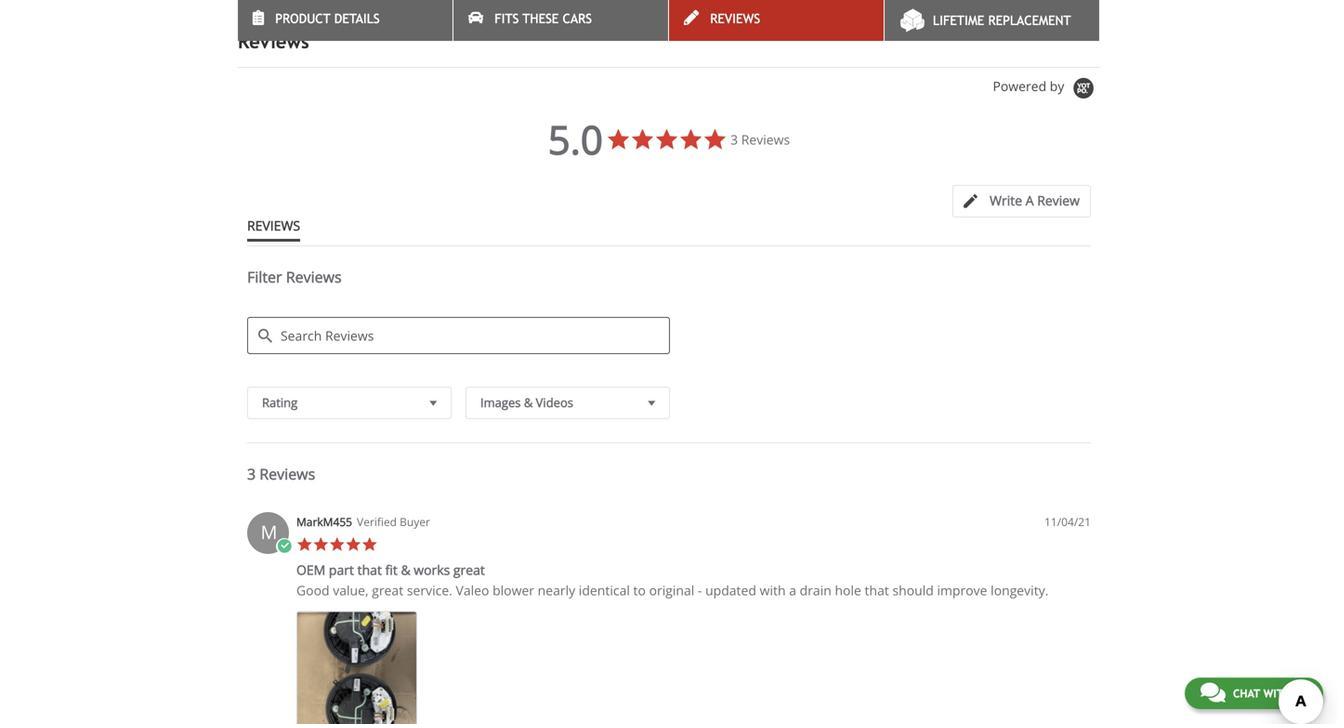 Task type: describe. For each thing, give the bounding box(es) containing it.
1 vertical spatial 3 reviews
[[247, 464, 315, 484]]

with inside oem part that fit & works great good value, great service. valeo blower nearly identical to original - updated with a drain hole that should improve longevity.
[[760, 582, 786, 599]]

to
[[634, 582, 646, 599]]

1 vertical spatial 3
[[247, 464, 256, 484]]

lifetime replacement
[[933, 13, 1072, 28]]

write
[[990, 192, 1023, 209]]

magnifying glass image
[[258, 329, 272, 343]]

filter reviews heading
[[247, 267, 1091, 303]]

1 star image from the left
[[313, 537, 329, 553]]

drain
[[800, 582, 832, 599]]

by
[[1050, 77, 1065, 95]]

cars
[[563, 11, 592, 26]]

11/04/21
[[1045, 514, 1091, 530]]

0 vertical spatial that
[[358, 561, 382, 579]]

with inside 'link'
[[1264, 687, 1291, 700]]

Rating Filter field
[[247, 387, 452, 419]]

reviews inside heading
[[286, 267, 342, 287]]

oem
[[297, 561, 326, 579]]

reviews
[[247, 217, 300, 234]]

part
[[329, 561, 354, 579]]

filter reviews
[[247, 267, 342, 287]]

powered by link
[[993, 77, 1101, 101]]

fit
[[385, 561, 398, 579]]

fits these cars
[[495, 11, 592, 26]]

down triangle image for rating
[[425, 393, 442, 412]]

1 vertical spatial great
[[372, 582, 404, 599]]

filter
[[247, 267, 282, 287]]

m
[[261, 519, 278, 545]]

Search Reviews search field
[[247, 317, 670, 354]]

these
[[523, 11, 559, 26]]

-
[[698, 582, 702, 599]]

write a review
[[990, 192, 1080, 209]]

0 vertical spatial 3 reviews
[[731, 131, 790, 148]]

replacement
[[989, 13, 1072, 28]]

fits
[[495, 11, 519, 26]]

write a review button
[[953, 185, 1091, 218]]

improve
[[938, 582, 988, 599]]

comments image
[[1201, 681, 1226, 704]]

product
[[275, 11, 331, 26]]

original
[[649, 582, 695, 599]]

reviews link
[[669, 0, 884, 41]]

a
[[789, 582, 797, 599]]



Task type: vqa. For each thing, say whether or not it's contained in the screenshot.
'help'
no



Task type: locate. For each thing, give the bounding box(es) containing it.
1 down triangle image from the left
[[425, 393, 442, 412]]

oem part that fit & works great heading
[[297, 561, 485, 583]]

good
[[297, 582, 330, 599]]

nearly
[[538, 582, 576, 599]]

lifetime
[[933, 13, 985, 28]]

& inside oem part that fit & works great good value, great service. valeo blower nearly identical to original - updated with a drain hole that should improve longevity.
[[401, 561, 411, 579]]

star image down markm455
[[313, 537, 329, 553]]

1 vertical spatial with
[[1264, 687, 1291, 700]]

0 horizontal spatial that
[[358, 561, 382, 579]]

2 horizontal spatial star image
[[362, 537, 378, 553]]

valeo
[[456, 582, 489, 599]]

buyer
[[400, 514, 430, 530]]

& left videos
[[524, 394, 533, 411]]

down triangle image inside rating filter field
[[425, 393, 442, 412]]

1 horizontal spatial with
[[1264, 687, 1291, 700]]

2 star image from the left
[[345, 537, 362, 553]]

details
[[334, 11, 380, 26]]

product details
[[275, 11, 380, 26]]

&
[[524, 394, 533, 411], [401, 561, 411, 579]]

lifetime replacement link
[[885, 0, 1100, 41]]

oem part that fit & works great good value, great service. valeo blower nearly identical to original - updated with a drain hole that should improve longevity.
[[297, 561, 1049, 599]]

star image right circle checkmark image
[[297, 537, 313, 553]]

1 horizontal spatial down triangle image
[[644, 393, 660, 412]]

that right the hole
[[865, 582, 890, 599]]

with left us
[[1264, 687, 1291, 700]]

great
[[454, 561, 485, 579], [372, 582, 404, 599]]

0 vertical spatial great
[[454, 561, 485, 579]]

3 star image from the left
[[362, 537, 378, 553]]

longevity.
[[991, 582, 1049, 599]]

0 horizontal spatial &
[[401, 561, 411, 579]]

markm455
[[297, 514, 352, 530]]

circle checkmark image
[[276, 538, 292, 555]]

1 horizontal spatial &
[[524, 394, 533, 411]]

with
[[760, 582, 786, 599], [1264, 687, 1291, 700]]

that
[[358, 561, 382, 579], [865, 582, 890, 599]]

down triangle image for images & videos
[[644, 393, 660, 412]]

updated
[[706, 582, 757, 599]]

powered by
[[993, 77, 1068, 95]]

works
[[414, 561, 450, 579]]

identical
[[579, 582, 630, 599]]

1 horizontal spatial great
[[454, 561, 485, 579]]

chat with us
[[1234, 687, 1308, 700]]

fits these cars link
[[454, 0, 668, 41]]

star image up 'part'
[[329, 537, 345, 553]]

images & videos
[[481, 394, 574, 411]]

star image down markm455 verified buyer
[[345, 537, 362, 553]]

down triangle image inside images & videos filter field
[[644, 393, 660, 412]]

rating
[[262, 394, 298, 411]]

us
[[1295, 687, 1308, 700]]

0 horizontal spatial great
[[372, 582, 404, 599]]

that left fit on the bottom left of the page
[[358, 561, 382, 579]]

powered
[[993, 77, 1047, 95]]

0 horizontal spatial star image
[[313, 537, 329, 553]]

1 horizontal spatial 3 reviews
[[731, 131, 790, 148]]

3 reviews
[[731, 131, 790, 148], [247, 464, 315, 484]]

1 star image from the left
[[297, 537, 313, 553]]

1 vertical spatial that
[[865, 582, 890, 599]]

images
[[481, 394, 521, 411]]

star image
[[313, 537, 329, 553], [345, 537, 362, 553]]

hole
[[835, 582, 862, 599]]

list item
[[297, 611, 417, 724]]

service.
[[407, 582, 453, 599]]

great down fit on the bottom left of the page
[[372, 582, 404, 599]]

0 horizontal spatial 3
[[247, 464, 256, 484]]

blower
[[493, 582, 535, 599]]

0 vertical spatial with
[[760, 582, 786, 599]]

down triangle image
[[425, 393, 442, 412], [644, 393, 660, 412]]

review
[[1038, 192, 1080, 209]]

5.0 star rating element
[[548, 113, 603, 166]]

reviews
[[710, 11, 761, 26], [238, 31, 309, 53], [742, 131, 790, 148], [286, 267, 342, 287], [260, 464, 315, 484]]

review date 11/04/21 element
[[1045, 514, 1091, 530]]

great up valeo
[[454, 561, 485, 579]]

should
[[893, 582, 934, 599]]

markm455 verified buyer
[[297, 514, 430, 530]]

1 horizontal spatial that
[[865, 582, 890, 599]]

a
[[1026, 192, 1034, 209]]

write no frame image
[[964, 194, 987, 208]]

image of review by markm455 on  4 nov 2021 number 1 image
[[297, 611, 417, 724]]

0 horizontal spatial with
[[760, 582, 786, 599]]

verified buyer heading
[[357, 514, 430, 530]]

0 horizontal spatial down triangle image
[[425, 393, 442, 412]]

star image
[[297, 537, 313, 553], [329, 537, 345, 553], [362, 537, 378, 553]]

verified
[[357, 514, 397, 530]]

1 vertical spatial &
[[401, 561, 411, 579]]

videos
[[536, 394, 574, 411]]

5.0
[[548, 113, 603, 166]]

2 down triangle image from the left
[[644, 393, 660, 412]]

chat
[[1234, 687, 1261, 700]]

star image down markm455 verified buyer
[[362, 537, 378, 553]]

1 horizontal spatial star image
[[329, 537, 345, 553]]

with left a
[[760, 582, 786, 599]]

& right fit on the bottom left of the page
[[401, 561, 411, 579]]

value,
[[333, 582, 369, 599]]

Images & Videos Filter field
[[466, 387, 670, 419]]

& inside field
[[524, 394, 533, 411]]

0 horizontal spatial 3 reviews
[[247, 464, 315, 484]]

1 horizontal spatial star image
[[345, 537, 362, 553]]

1 horizontal spatial 3
[[731, 131, 738, 148]]

3
[[731, 131, 738, 148], [247, 464, 256, 484]]

2 star image from the left
[[329, 537, 345, 553]]

product details link
[[238, 0, 453, 41]]

0 vertical spatial 3
[[731, 131, 738, 148]]

chat with us link
[[1185, 678, 1324, 709]]

0 horizontal spatial star image
[[297, 537, 313, 553]]

0 vertical spatial &
[[524, 394, 533, 411]]



